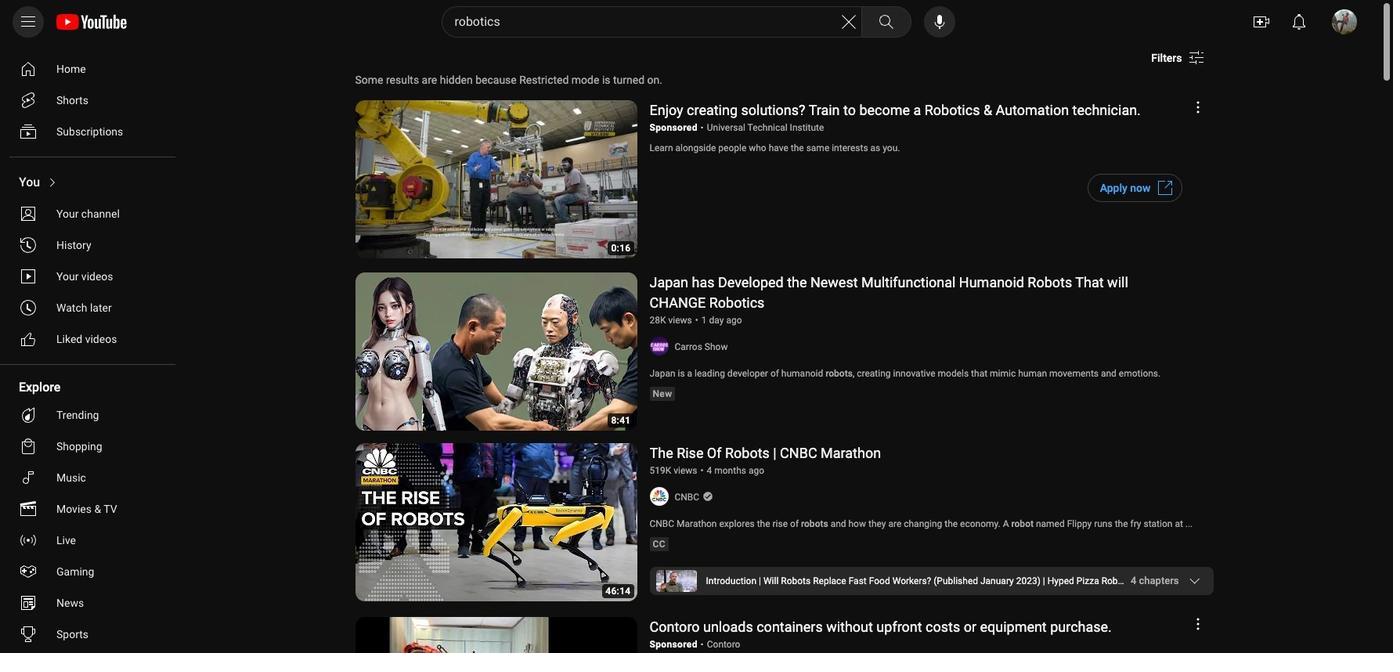 Task type: locate. For each thing, give the bounding box(es) containing it.
13 option from the top
[[9, 494, 169, 525]]

avatar image image
[[1333, 9, 1358, 34]]

go to channel image
[[650, 337, 669, 356], [650, 487, 669, 506]]

japan has developed the newest multifunctional humanoid robots that will change robotics by carros show 28,956 views 1 day ago 8 minutes, 41 seconds element
[[650, 274, 1129, 311]]

1 go to channel image from the top
[[650, 337, 669, 356]]

17 option from the top
[[9, 619, 169, 650]]

None search field
[[413, 6, 915, 38]]

12 option from the top
[[9, 462, 169, 494]]

15 option from the top
[[9, 556, 169, 588]]

7 option from the top
[[9, 261, 169, 292]]

2 go to channel image from the top
[[650, 487, 669, 506]]

10 option from the top
[[9, 400, 169, 431]]

option
[[9, 53, 169, 85], [9, 85, 169, 116], [9, 116, 169, 147], [9, 167, 169, 198], [9, 198, 169, 230], [9, 230, 169, 261], [9, 261, 169, 292], [9, 292, 169, 324], [9, 324, 169, 355], [9, 400, 169, 431], [9, 431, 169, 462], [9, 462, 169, 494], [9, 494, 169, 525], [9, 525, 169, 556], [9, 556, 169, 588], [9, 588, 169, 619], [9, 619, 169, 650]]

16 seconds element
[[612, 244, 631, 253]]

1 vertical spatial go to channel image
[[650, 487, 669, 506]]

2 option from the top
[[9, 85, 169, 116]]

6 option from the top
[[9, 230, 169, 261]]

None text field
[[1152, 52, 1183, 64], [1101, 182, 1151, 194], [1152, 52, 1183, 64], [1101, 182, 1151, 194]]

14 option from the top
[[9, 525, 169, 556]]

0 vertical spatial go to channel image
[[650, 337, 669, 356]]



Task type: vqa. For each thing, say whether or not it's contained in the screenshot.
second go to channel image from the bottom of the page
yes



Task type: describe. For each thing, give the bounding box(es) containing it.
go to channel image for "japan has developed the newest multifunctional humanoid robots that will change robotics by carros show 28,956 views 1 day ago 8 minutes, 41 seconds" element
[[650, 337, 669, 356]]

46 minutes, 14 seconds element
[[606, 587, 631, 596]]

16 option from the top
[[9, 588, 169, 619]]

go to channel image for the rise of robots | cnbc marathon by cnbc 519,084 views 4 months ago 46 minutes element
[[650, 487, 669, 506]]

8 minutes, 41 seconds element
[[612, 416, 631, 425]]

11 option from the top
[[9, 431, 169, 462]]

1 option from the top
[[9, 53, 169, 85]]

5 option from the top
[[9, 198, 169, 230]]

9 option from the top
[[9, 324, 169, 355]]

Search text field
[[455, 12, 840, 32]]

3 option from the top
[[9, 116, 169, 147]]

the rise of robots | cnbc marathon by cnbc 519,084 views 4 months ago 46 minutes element
[[650, 445, 882, 461]]

8 option from the top
[[9, 292, 169, 324]]

4 option from the top
[[9, 167, 169, 198]]



